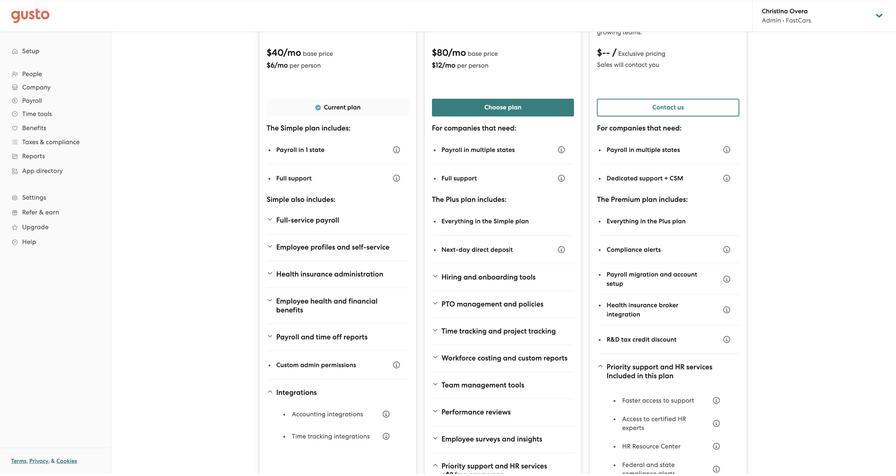 Task type: locate. For each thing, give the bounding box(es) containing it.
tracking down accounting integrations
[[308, 433, 333, 441]]

service
[[291, 216, 314, 225], [367, 243, 390, 252]]

hr for priority support and hr services included in this plan
[[676, 363, 685, 372]]

0 horizontal spatial for companies that need:
[[432, 124, 517, 133]]

0 horizontal spatial states
[[497, 146, 515, 154]]

center
[[661, 443, 681, 451]]

hr inside dropdown button
[[510, 462, 520, 471]]

that for /mo
[[482, 124, 496, 133]]

support up the plus plan includes:
[[454, 175, 477, 182]]

$
[[267, 47, 272, 58], [432, 47, 437, 58], [267, 61, 271, 70], [432, 61, 436, 70]]

everything in the simple plan
[[442, 217, 529, 225]]

services inside dropdown button
[[522, 462, 548, 471]]

compliance down "federal"
[[623, 470, 657, 475]]

0 vertical spatial to
[[664, 397, 670, 405]]

plus
[[446, 195, 459, 204], [659, 217, 671, 225]]

employee inside dropdown button
[[277, 243, 309, 252]]

1 horizontal spatial states
[[663, 146, 681, 154]]

tracking up workforce
[[460, 327, 487, 336]]

multiple for /
[[637, 146, 661, 154]]

0 vertical spatial simple
[[281, 124, 303, 133]]

full
[[277, 175, 287, 182], [442, 175, 452, 182]]

admin
[[301, 361, 320, 369]]

and inside employee health and financial benefits
[[334, 297, 347, 306]]

base right 80
[[468, 50, 482, 57]]

time tracking integrations
[[292, 433, 370, 441]]

0 horizontal spatial multiple
[[471, 146, 496, 154]]

includes: up everything in the simple plan
[[478, 195, 507, 204]]

2 full from the left
[[442, 175, 452, 182]]

1 vertical spatial plus
[[659, 217, 671, 225]]

& inside dropdown button
[[40, 138, 44, 146]]

0 vertical spatial service
[[291, 216, 314, 225]]

& left cookies button
[[51, 458, 55, 465]]

service down simple also includes:
[[291, 216, 314, 225]]

per right 12
[[457, 62, 467, 69]]

0 horizontal spatial full support
[[277, 175, 312, 182]]

services
[[687, 363, 713, 372], [522, 462, 548, 471]]

0 horizontal spatial state
[[310, 146, 325, 154]]

the plus plan includes:
[[432, 195, 507, 204]]

hr inside "priority support and hr services included in this plan"
[[676, 363, 685, 372]]

taxes & compliance button
[[7, 135, 103, 149]]

person inside $ 80 /mo base price $ 12 /mo per person
[[469, 62, 489, 69]]

employee
[[277, 243, 309, 252], [276, 297, 309, 306], [442, 435, 474, 444]]

1 states from the left
[[497, 146, 515, 154]]

state down center
[[660, 462, 675, 469]]

health insurance broker integration
[[607, 302, 679, 319]]

health inside dropdown button
[[277, 270, 299, 279]]

0 vertical spatial time
[[22, 110, 36, 118]]

1 , from the left
[[27, 458, 28, 465]]

health inside health insurance broker integration
[[607, 302, 627, 309]]

2 multiple from the left
[[637, 146, 661, 154]]

priority for priority support and hr services
[[442, 462, 466, 471]]

price inside $ 40 /mo base price $ 6 /mo per person
[[319, 50, 333, 57]]

management for team
[[462, 381, 507, 390]]

0 horizontal spatial person
[[301, 62, 321, 69]]

reports for workforce costing and custom reports
[[544, 354, 568, 363]]

compliance
[[607, 246, 643, 254]]

2 horizontal spatial the
[[598, 195, 610, 204]]

full support up also
[[277, 175, 312, 182]]

per for 40
[[290, 62, 300, 69]]

and for scalable payroll and benefits, expert hr, and dedicated support for the complex needs of growing teams.
[[646, 11, 658, 18]]

0 horizontal spatial plus
[[446, 195, 459, 204]]

1 vertical spatial insurance
[[629, 302, 658, 309]]

access
[[623, 416, 643, 423]]

0 horizontal spatial base
[[303, 50, 317, 57]]

states for /mo
[[497, 146, 515, 154]]

and left the "custom"
[[504, 354, 517, 363]]

you
[[649, 61, 660, 68]]

1 horizontal spatial full support
[[442, 175, 477, 182]]

0 horizontal spatial reports
[[344, 333, 368, 342]]

simple left also
[[267, 195, 289, 204]]

and left "project" in the bottom right of the page
[[489, 327, 502, 336]]

1 vertical spatial priority
[[442, 462, 466, 471]]

christina overa admin • fastcars
[[763, 7, 812, 24]]

alerts
[[644, 246, 661, 254], [659, 470, 676, 475]]

, left cookies button
[[48, 458, 50, 465]]

/mo
[[284, 47, 302, 58], [449, 47, 467, 58], [275, 61, 288, 70], [442, 61, 456, 70]]

1 that from the left
[[482, 124, 496, 133]]

and inside "dropdown button"
[[504, 300, 517, 309]]

full for 40
[[277, 175, 287, 182]]

1 need: from the left
[[498, 124, 517, 133]]

1 full support from the left
[[277, 175, 312, 182]]

simple up deposit
[[494, 217, 514, 225]]

1 full from the left
[[277, 175, 287, 182]]

contact
[[626, 61, 648, 68]]

everything for /mo
[[442, 217, 474, 225]]

2 states from the left
[[663, 146, 681, 154]]

1 per from the left
[[290, 62, 300, 69]]

support inside "priority support and hr services included in this plan"
[[633, 363, 659, 372]]

1 vertical spatial services
[[522, 462, 548, 471]]

1 horizontal spatial need:
[[663, 124, 682, 133]]

1 horizontal spatial for
[[598, 124, 608, 133]]

team management tools button
[[432, 377, 575, 395]]

support up certified
[[672, 397, 695, 405]]

1 vertical spatial time
[[442, 327, 458, 336]]

1 vertical spatial health
[[607, 302, 627, 309]]

for companies that need: down contact
[[598, 124, 682, 133]]

time down the accounting
[[292, 433, 306, 441]]

1 horizontal spatial service
[[367, 243, 390, 252]]

full support for 40
[[277, 175, 312, 182]]

integrations
[[327, 411, 363, 418], [334, 433, 370, 441]]

everything for /
[[607, 217, 639, 225]]

2 full support from the left
[[442, 175, 477, 182]]

0 horizontal spatial for
[[432, 124, 443, 133]]

& left earn at left top
[[39, 209, 44, 216]]

0 horizontal spatial time
[[22, 110, 36, 118]]

price
[[319, 50, 333, 57], [484, 50, 498, 57]]

management inside "dropdown button"
[[457, 300, 502, 309]]

and left policies
[[504, 300, 517, 309]]

per right 6 on the top left of page
[[290, 62, 300, 69]]

for companies that need: for /mo
[[432, 124, 517, 133]]

employee down the performance
[[442, 435, 474, 444]]

0 horizontal spatial services
[[522, 462, 548, 471]]

services for priority support and hr services
[[522, 462, 548, 471]]

1 horizontal spatial tracking
[[460, 327, 487, 336]]

2 horizontal spatial list
[[615, 393, 725, 475]]

tracking for integrations
[[308, 433, 333, 441]]

80
[[437, 47, 449, 58]]

states
[[497, 146, 515, 154], [663, 146, 681, 154]]

1 for from the left
[[432, 124, 443, 133]]

1 person from the left
[[301, 62, 321, 69]]

experts
[[623, 425, 645, 432]]

health for health insurance administration
[[277, 270, 299, 279]]

hr for priority support and hr services
[[510, 462, 520, 471]]

integration
[[607, 311, 641, 319]]

2 horizontal spatial time
[[442, 327, 458, 336]]

1 horizontal spatial price
[[484, 50, 498, 57]]

reports right the "custom"
[[544, 354, 568, 363]]

tools up policies
[[520, 273, 536, 282]]

time
[[22, 110, 36, 118], [442, 327, 458, 336], [292, 433, 306, 441]]

of
[[719, 20, 725, 27]]

hr right certified
[[678, 416, 687, 423]]

1 horizontal spatial the
[[648, 217, 658, 225]]

need: down contact us button
[[663, 124, 682, 133]]

payroll inside dropdown button
[[22, 97, 42, 104]]

0 vertical spatial health
[[277, 270, 299, 279]]

hr,
[[706, 11, 716, 18]]

and left account
[[660, 271, 672, 279]]

setup link
[[7, 44, 103, 58]]

permissions
[[321, 361, 356, 369]]

0 horizontal spatial payroll in multiple states
[[442, 146, 515, 154]]

& right taxes
[[40, 138, 44, 146]]

insurance inside dropdown button
[[301, 270, 333, 279]]

0 vertical spatial employee
[[277, 243, 309, 252]]

1 horizontal spatial list
[[284, 406, 394, 451]]

payroll inside dropdown button
[[277, 333, 299, 342]]

0 horizontal spatial per
[[290, 62, 300, 69]]

custom
[[519, 354, 542, 363]]

tracking right "project" in the bottom right of the page
[[529, 327, 556, 336]]

hr down employee surveys and insights 'dropdown button'
[[510, 462, 520, 471]]

0 horizontal spatial compliance
[[46, 138, 80, 146]]

hr resource center
[[623, 443, 681, 451]]

employee inside employee health and financial benefits
[[276, 297, 309, 306]]

support up the 'this' at right bottom
[[633, 363, 659, 372]]

employee profiles and self-service
[[277, 243, 390, 252]]

base inside $ 80 /mo base price $ 12 /mo per person
[[468, 50, 482, 57]]

companies for /mo
[[445, 124, 481, 133]]

1 horizontal spatial services
[[687, 363, 713, 372]]

2 companies from the left
[[610, 124, 646, 133]]

self-
[[352, 243, 367, 252]]

0 vertical spatial reports
[[344, 333, 368, 342]]

need: for /mo
[[498, 124, 517, 133]]

employee down full-
[[277, 243, 309, 252]]

custom admin permissions
[[277, 361, 356, 369]]

state
[[310, 146, 325, 154], [660, 462, 675, 469]]

the premium plan includes:
[[598, 195, 688, 204]]

need: down choose plan button
[[498, 124, 517, 133]]

management
[[457, 300, 502, 309], [462, 381, 507, 390]]

0 vertical spatial &
[[40, 138, 44, 146]]

alerts inside the federal and state compliance alerts
[[659, 470, 676, 475]]

hr down discount
[[676, 363, 685, 372]]

0 horizontal spatial insurance
[[301, 270, 333, 279]]

1 horizontal spatial full
[[442, 175, 452, 182]]

and for workforce costing and custom reports
[[504, 354, 517, 363]]

compliance up reports link
[[46, 138, 80, 146]]

employee health and financial benefits
[[276, 297, 378, 315]]

1 horizontal spatial the
[[432, 195, 444, 204]]

current
[[324, 104, 346, 111]]

0 horizontal spatial full
[[277, 175, 287, 182]]

$-
[[598, 47, 607, 58]]

0 vertical spatial payroll
[[624, 11, 645, 18]]

2 vertical spatial tools
[[509, 381, 525, 390]]

1 vertical spatial integrations
[[334, 433, 370, 441]]

insurance inside health insurance broker integration
[[629, 302, 658, 309]]

need: for /
[[663, 124, 682, 133]]

in inside "priority support and hr services included in this plan"
[[638, 372, 644, 381]]

management inside dropdown button
[[462, 381, 507, 390]]

state right 1
[[310, 146, 325, 154]]

base inside $ 40 /mo base price $ 6 /mo per person
[[303, 50, 317, 57]]

to right the 'access'
[[664, 397, 670, 405]]

per for 80
[[457, 62, 467, 69]]

0 horizontal spatial health
[[277, 270, 299, 279]]

health for health insurance broker integration
[[607, 302, 627, 309]]

0 vertical spatial state
[[310, 146, 325, 154]]

access
[[643, 397, 662, 405]]

0 horizontal spatial companies
[[445, 124, 481, 133]]

the for $
[[432, 195, 444, 204]]

and inside payroll migration and account setup
[[660, 271, 672, 279]]

2 need: from the left
[[663, 124, 682, 133]]

directory
[[36, 167, 63, 175]]

person for 40
[[301, 62, 321, 69]]

list containing people
[[0, 67, 111, 249]]

0 horizontal spatial tracking
[[308, 433, 333, 441]]

choose plan button
[[432, 99, 575, 117]]

and down hr resource center
[[647, 462, 659, 469]]

health up the integration
[[607, 302, 627, 309]]

full support up the plus plan includes:
[[442, 175, 477, 182]]

support down surveys
[[468, 462, 494, 471]]

0 vertical spatial compliance
[[46, 138, 80, 146]]

the
[[663, 20, 672, 27], [483, 217, 492, 225], [648, 217, 658, 225]]

1 companies from the left
[[445, 124, 481, 133]]

1 horizontal spatial per
[[457, 62, 467, 69]]

and for employee surveys and insights
[[502, 435, 516, 444]]

priority inside "priority support and hr services included in this plan"
[[607, 363, 631, 372]]

terms link
[[11, 458, 27, 465]]

and for priority support and hr services
[[495, 462, 509, 471]]

1 horizontal spatial state
[[660, 462, 675, 469]]

price inside $ 80 /mo base price $ 12 /mo per person
[[484, 50, 498, 57]]

services inside "priority support and hr services included in this plan"
[[687, 363, 713, 372]]

management down costing in the bottom of the page
[[462, 381, 507, 390]]

0 horizontal spatial price
[[319, 50, 333, 57]]

support left +
[[640, 175, 663, 182]]

people
[[22, 70, 42, 78]]

and left 'self-' on the left bottom of the page
[[337, 243, 350, 252]]

0 horizontal spatial list
[[0, 67, 111, 249]]

0 horizontal spatial priority
[[442, 462, 466, 471]]

alerts up migration
[[644, 246, 661, 254]]

base right 40
[[303, 50, 317, 57]]

performance
[[442, 408, 484, 417]]

management down hiring and onboarding tools
[[457, 300, 502, 309]]

project
[[504, 327, 527, 336]]

tools down payroll dropdown button
[[38, 110, 52, 118]]

1 vertical spatial alerts
[[659, 470, 676, 475]]

priority inside the "priority support and hr services" dropdown button
[[442, 462, 466, 471]]

and right surveys
[[502, 435, 516, 444]]

full-service payroll button
[[267, 212, 409, 230]]

2 vertical spatial employee
[[442, 435, 474, 444]]

payroll up profiles
[[316, 216, 339, 225]]

time inside gusto navigation element
[[22, 110, 36, 118]]

priority for priority support and hr services included in this plan
[[607, 363, 631, 372]]

0 vertical spatial priority
[[607, 363, 631, 372]]

for companies that need:
[[432, 124, 517, 133], [598, 124, 682, 133]]

2 person from the left
[[469, 62, 489, 69]]

integrations down accounting integrations
[[334, 433, 370, 441]]

insurance up the integration
[[629, 302, 658, 309]]

refer & earn link
[[7, 206, 103, 219]]

for companies that need: down choose
[[432, 124, 517, 133]]

to right access
[[644, 416, 650, 423]]

2 per from the left
[[457, 62, 467, 69]]

employee surveys and insights button
[[432, 431, 575, 449]]

1 horizontal spatial companies
[[610, 124, 646, 133]]

list containing accounting integrations
[[284, 406, 394, 451]]

benefits,
[[659, 11, 684, 18]]

and inside "priority support and hr services included in this plan"
[[661, 363, 674, 372]]

1 price from the left
[[319, 50, 333, 57]]

and down discount
[[661, 363, 674, 372]]

and right health
[[334, 297, 347, 306]]

support up teams. at right
[[629, 20, 652, 27]]

companies for /
[[610, 124, 646, 133]]

0 vertical spatial management
[[457, 300, 502, 309]]

and for time tracking and project tracking
[[489, 327, 502, 336]]

that down choose
[[482, 124, 496, 133]]

1 horizontal spatial base
[[468, 50, 482, 57]]

0 horizontal spatial ,
[[27, 458, 28, 465]]

the down the plus plan includes:
[[483, 217, 492, 225]]

services for priority support and hr services included in this plan
[[687, 363, 713, 372]]

includes: for the premium plan includes:
[[659, 195, 688, 204]]

tools inside list
[[38, 110, 52, 118]]

tools down workforce costing and custom reports
[[509, 381, 525, 390]]

payroll
[[624, 11, 645, 18], [316, 216, 339, 225]]

1 horizontal spatial that
[[648, 124, 662, 133]]

2 for from the left
[[598, 124, 608, 133]]

will
[[614, 61, 624, 68]]

0 horizontal spatial need:
[[498, 124, 517, 133]]

2 vertical spatial time
[[292, 433, 306, 441]]

per inside $ 40 /mo base price $ 6 /mo per person
[[290, 62, 300, 69]]

pto
[[442, 300, 455, 309]]

full up the plus plan includes:
[[442, 175, 452, 182]]

0 horizontal spatial the
[[483, 217, 492, 225]]

per
[[290, 62, 300, 69], [457, 62, 467, 69]]

0 horizontal spatial service
[[291, 216, 314, 225]]

reports right the off
[[344, 333, 368, 342]]

1 base from the left
[[303, 50, 317, 57]]

integrations down integrations dropdown button
[[327, 411, 363, 418]]

performance reviews
[[442, 408, 511, 417]]

2 that from the left
[[648, 124, 662, 133]]

time down pto
[[442, 327, 458, 336]]

1 vertical spatial state
[[660, 462, 675, 469]]

1 horizontal spatial reports
[[544, 354, 568, 363]]

insurance up health
[[301, 270, 333, 279]]

simple
[[281, 124, 303, 133], [267, 195, 289, 204], [494, 217, 514, 225]]

onboarding
[[479, 273, 518, 282]]

and up for
[[646, 11, 658, 18]]

and for employee health and financial benefits
[[334, 297, 347, 306]]

employee for employee surveys and insights
[[442, 435, 474, 444]]

hr for access to certified hr experts
[[678, 416, 687, 423]]

person inside $ 40 /mo base price $ 6 /mo per person
[[301, 62, 321, 69]]

support inside list
[[672, 397, 695, 405]]

1 horizontal spatial ,
[[48, 458, 50, 465]]

that down contact
[[648, 124, 662, 133]]

app directory
[[22, 167, 63, 175]]

1 horizontal spatial payroll
[[624, 11, 645, 18]]

that
[[482, 124, 496, 133], [648, 124, 662, 133]]

everything down the premium at the top right
[[607, 217, 639, 225]]

/
[[613, 47, 617, 58]]

1 horizontal spatial time
[[292, 433, 306, 441]]

federal
[[623, 462, 645, 469]]

health up benefits
[[277, 270, 299, 279]]

1 vertical spatial employee
[[276, 297, 309, 306]]

2 for companies that need: from the left
[[598, 124, 682, 133]]

hr inside access to certified hr experts
[[678, 416, 687, 423]]

, left privacy
[[27, 458, 28, 465]]

1 horizontal spatial insurance
[[629, 302, 658, 309]]

1 vertical spatial payroll
[[316, 216, 339, 225]]

and for pto management and policies
[[504, 300, 517, 309]]

reviews
[[486, 408, 511, 417]]

full up simple also includes:
[[277, 175, 287, 182]]

•
[[783, 17, 785, 24]]

per inside $ 80 /mo base price $ 12 /mo per person
[[457, 62, 467, 69]]

1 vertical spatial to
[[644, 416, 650, 423]]

employee up benefits
[[276, 297, 309, 306]]

0 vertical spatial services
[[687, 363, 713, 372]]

alerts down center
[[659, 470, 676, 475]]

2 horizontal spatial the
[[663, 20, 672, 27]]

the down the premium plan includes:
[[648, 217, 658, 225]]

health
[[277, 270, 299, 279], [607, 302, 627, 309]]

everything down the plus plan includes:
[[442, 217, 474, 225]]

2 price from the left
[[484, 50, 498, 57]]

1 vertical spatial reports
[[544, 354, 568, 363]]

and down employee surveys and insights 'dropdown button'
[[495, 462, 509, 471]]

list
[[0, 67, 111, 249], [615, 393, 725, 475], [284, 406, 394, 451]]

1 horizontal spatial compliance
[[623, 470, 657, 475]]

payroll up teams. at right
[[624, 11, 645, 18]]

0 horizontal spatial the
[[267, 124, 279, 133]]

0 vertical spatial integrations
[[327, 411, 363, 418]]

0 vertical spatial plus
[[446, 195, 459, 204]]

1 payroll in multiple states from the left
[[442, 146, 515, 154]]

app directory link
[[7, 164, 103, 178]]

and left time
[[301, 333, 314, 342]]

for companies that need: for /
[[598, 124, 682, 133]]

includes: down the 'current'
[[322, 124, 351, 133]]

1 everything from the left
[[442, 217, 474, 225]]

2 everything from the left
[[607, 217, 639, 225]]

fastcars
[[787, 17, 812, 24]]

2 horizontal spatial tracking
[[529, 327, 556, 336]]

time up benefits
[[22, 110, 36, 118]]

1 horizontal spatial person
[[469, 62, 489, 69]]

1 vertical spatial &
[[39, 209, 44, 216]]

includes: right also
[[307, 195, 336, 204]]

simple up payroll in 1 state
[[281, 124, 303, 133]]

1 vertical spatial compliance
[[623, 470, 657, 475]]

priority support and hr services button
[[432, 458, 575, 475]]

1 for companies that need: from the left
[[432, 124, 517, 133]]

1 horizontal spatial multiple
[[637, 146, 661, 154]]

the down the 'benefits,'
[[663, 20, 672, 27]]

health insurance administration
[[277, 270, 384, 279]]

2 payroll in multiple states from the left
[[607, 146, 681, 154]]

r&d
[[607, 336, 620, 344]]

1 horizontal spatial everything
[[607, 217, 639, 225]]

1 multiple from the left
[[471, 146, 496, 154]]

service up administration on the left
[[367, 243, 390, 252]]

1 horizontal spatial to
[[664, 397, 670, 405]]

2 base from the left
[[468, 50, 482, 57]]

includes: down "csm"
[[659, 195, 688, 204]]



Task type: vqa. For each thing, say whether or not it's contained in the screenshot.
the leftmost $1,000
no



Task type: describe. For each thing, give the bounding box(es) containing it.
plan inside "priority support and hr services included in this plan"
[[659, 372, 674, 381]]

dedicated support + csm
[[607, 175, 684, 182]]

includes: for the simple plan includes:
[[322, 124, 351, 133]]

earn
[[45, 209, 59, 216]]

states for /
[[663, 146, 681, 154]]

1 vertical spatial service
[[367, 243, 390, 252]]

and for payroll migration and account setup
[[660, 271, 672, 279]]

& for compliance
[[40, 138, 44, 146]]

help link
[[7, 235, 103, 249]]

time for time tools
[[22, 110, 36, 118]]

hiring and onboarding tools
[[442, 273, 536, 282]]

payroll button
[[7, 94, 103, 107]]

management for pto
[[457, 300, 502, 309]]

csm
[[670, 175, 684, 182]]

accounting
[[292, 411, 326, 418]]

policies
[[519, 300, 544, 309]]

support inside dropdown button
[[468, 462, 494, 471]]

includes: for the plus plan includes:
[[478, 195, 507, 204]]

resource
[[633, 443, 660, 451]]

and for priority support and hr services included in this plan
[[661, 363, 674, 372]]

exclusive
[[619, 50, 644, 57]]

custom
[[277, 361, 299, 369]]

benefits
[[22, 124, 46, 132]]

0 vertical spatial alerts
[[644, 246, 661, 254]]

federal and state compliance alerts
[[623, 462, 676, 475]]

reports
[[22, 153, 45, 160]]

scalable
[[598, 11, 623, 18]]

for
[[653, 20, 661, 27]]

contact us
[[653, 104, 685, 111]]

access to certified hr experts
[[623, 416, 687, 432]]

payroll inside payroll migration and account setup
[[607, 271, 628, 279]]

settings link
[[7, 191, 103, 204]]

-
[[607, 47, 611, 58]]

support up simple also includes:
[[289, 175, 312, 182]]

time for time tracking integrations
[[292, 433, 306, 441]]

the for /
[[648, 217, 658, 225]]

state inside the federal and state compliance alerts
[[660, 462, 675, 469]]

compliance inside taxes & compliance dropdown button
[[46, 138, 80, 146]]

insurance for broker
[[629, 302, 658, 309]]

home image
[[11, 8, 50, 23]]

broker
[[659, 302, 679, 309]]

christina
[[763, 7, 789, 15]]

$-- / exclusive pricing sales will contact you
[[598, 47, 666, 68]]

upgrade link
[[7, 221, 103, 234]]

list containing faster access to support
[[615, 393, 725, 475]]

and for employee profiles and self-service
[[337, 243, 350, 252]]

hr left resource
[[623, 443, 631, 451]]

time
[[316, 333, 331, 342]]

reports for payroll and time off reports
[[344, 333, 368, 342]]

2 vertical spatial simple
[[494, 217, 514, 225]]

refer
[[22, 209, 38, 216]]

choose
[[485, 104, 507, 111]]

admin
[[763, 17, 782, 24]]

1 horizontal spatial plus
[[659, 217, 671, 225]]

full-service payroll
[[277, 216, 339, 225]]

time tracking and project tracking
[[442, 327, 556, 336]]

$ 80 /mo base price $ 12 /mo per person
[[432, 47, 498, 70]]

included
[[607, 372, 636, 381]]

profiles
[[311, 243, 336, 252]]

health insurance administration button
[[267, 266, 409, 284]]

workforce costing and custom reports
[[442, 354, 568, 363]]

base for 40
[[303, 50, 317, 57]]

taxes & compliance
[[22, 138, 80, 146]]

settings
[[22, 194, 46, 201]]

and inside the federal and state compliance alerts
[[647, 462, 659, 469]]

the for $-
[[598, 195, 610, 204]]

time tools button
[[7, 107, 103, 121]]

hiring
[[442, 273, 462, 282]]

full support for 80
[[442, 175, 477, 182]]

price for 80
[[484, 50, 498, 57]]

payroll and time off reports button
[[267, 329, 409, 346]]

tracking for and
[[460, 327, 487, 336]]

simple also includes:
[[267, 195, 336, 204]]

time for time tracking and project tracking
[[442, 327, 458, 336]]

employee for employee health and financial benefits
[[276, 297, 309, 306]]

gusto navigation element
[[0, 32, 111, 261]]

overa
[[790, 7, 808, 15]]

1
[[306, 146, 308, 154]]

migration
[[629, 271, 659, 279]]

payroll inside dropdown button
[[316, 216, 339, 225]]

terms , privacy , & cookies
[[11, 458, 77, 465]]

payroll in multiple states for /mo
[[442, 146, 515, 154]]

price for 40
[[319, 50, 333, 57]]

deposit
[[491, 246, 513, 254]]

workforce costing and custom reports button
[[432, 350, 575, 368]]

hiring and onboarding tools button
[[432, 269, 575, 287]]

1 vertical spatial tools
[[520, 273, 536, 282]]

setup
[[22, 47, 40, 55]]

and up of
[[718, 11, 730, 18]]

cookies button
[[57, 457, 77, 466]]

employee profiles and self-service button
[[267, 239, 409, 257]]

compliance inside the federal and state compliance alerts
[[623, 470, 657, 475]]

direct
[[472, 246, 489, 254]]

time tracking and project tracking button
[[432, 323, 575, 341]]

payroll inside "scalable payroll and benefits, expert hr, and dedicated support for the complex needs of growing teams."
[[624, 11, 645, 18]]

discount
[[652, 336, 677, 344]]

to inside access to certified hr experts
[[644, 416, 650, 423]]

setup
[[607, 280, 624, 288]]

faster
[[623, 397, 641, 405]]

base for 80
[[468, 50, 482, 57]]

multiple for /mo
[[471, 146, 496, 154]]

next-
[[442, 246, 459, 254]]

choose plan
[[485, 104, 522, 111]]

& for earn
[[39, 209, 44, 216]]

privacy
[[29, 458, 48, 465]]

insurance for administration
[[301, 270, 333, 279]]

employee for employee profiles and self-service
[[277, 243, 309, 252]]

that for /
[[648, 124, 662, 133]]

the for /mo
[[483, 217, 492, 225]]

+
[[665, 175, 669, 182]]

credit
[[633, 336, 650, 344]]

day
[[459, 246, 470, 254]]

integrations
[[277, 389, 317, 397]]

needs
[[700, 20, 718, 27]]

and right hiring
[[464, 273, 477, 282]]

r&d tax credit discount
[[607, 336, 677, 344]]

taxes
[[22, 138, 38, 146]]

full for 80
[[442, 175, 452, 182]]

growing
[[598, 29, 622, 36]]

sales
[[598, 61, 613, 68]]

for for 80
[[432, 124, 443, 133]]

pto management and policies button
[[432, 296, 575, 314]]

payroll in multiple states for /
[[607, 146, 681, 154]]

employee health and financial benefits button
[[267, 293, 409, 319]]

people button
[[7, 67, 103, 81]]

$ 40 /mo base price $ 6 /mo per person
[[267, 47, 333, 70]]

benefits
[[276, 306, 303, 315]]

us
[[678, 104, 685, 111]]

6
[[271, 61, 275, 70]]

plan inside button
[[508, 104, 522, 111]]

2 vertical spatial &
[[51, 458, 55, 465]]

teams.
[[623, 29, 643, 36]]

payroll in 1 state
[[277, 146, 325, 154]]

person for 80
[[469, 62, 489, 69]]

1 vertical spatial simple
[[267, 195, 289, 204]]

complex
[[674, 20, 699, 27]]

support inside "scalable payroll and benefits, expert hr, and dedicated support for the complex needs of growing teams."
[[629, 20, 652, 27]]

time tools
[[22, 110, 52, 118]]

the simple plan includes:
[[267, 124, 351, 133]]

payroll migration and account setup
[[607, 271, 698, 288]]

for for -
[[598, 124, 608, 133]]

dedicated
[[598, 20, 627, 27]]

2 , from the left
[[48, 458, 50, 465]]

40
[[272, 47, 284, 58]]

premium
[[611, 195, 641, 204]]

the inside "scalable payroll and benefits, expert hr, and dedicated support for the complex needs of growing teams."
[[663, 20, 672, 27]]



